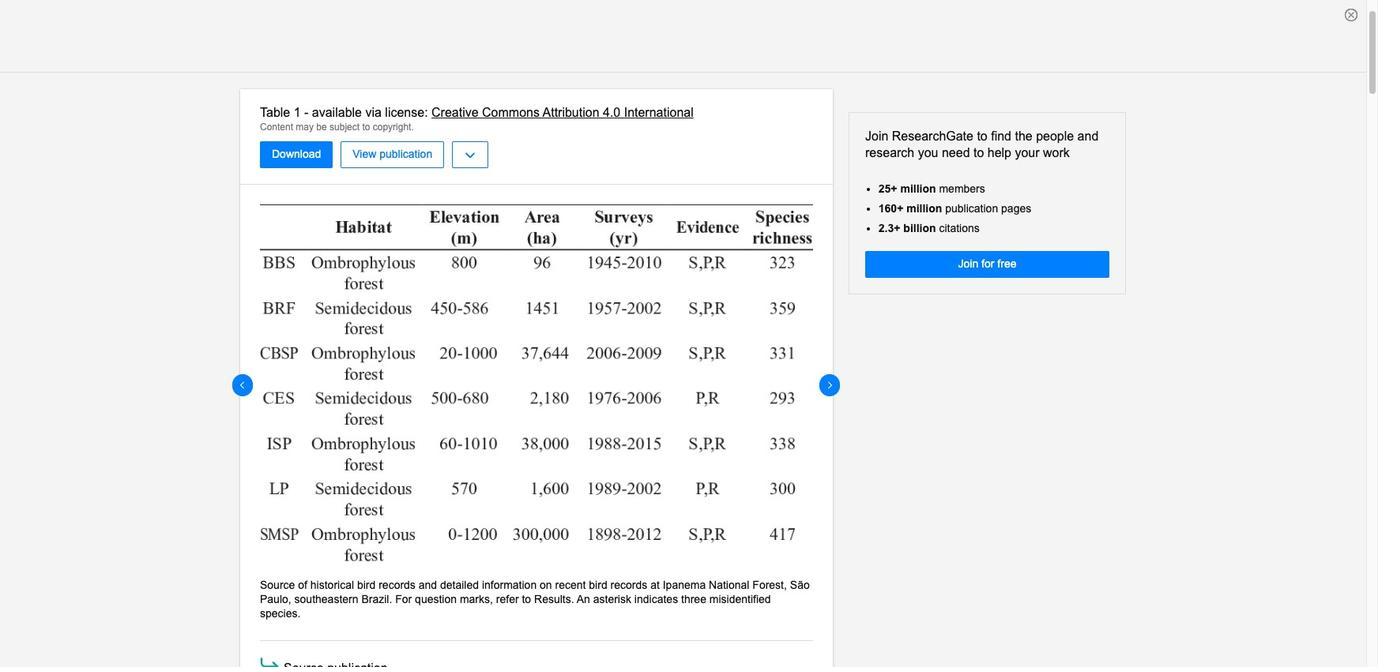 Task type: locate. For each thing, give the bounding box(es) containing it.
question
[[415, 593, 457, 606]]

source of historical bird records and detailed information on recent bird records at ipanema national forest, são paulo, southeastern brazil. for question marks, refer to results. an asterisk indicates three misidentified species. image
[[260, 205, 813, 566]]

0 vertical spatial join
[[865, 130, 889, 143]]

publication down copyright.
[[380, 148, 432, 161]]

main content
[[0, 89, 1366, 668]]

million
[[901, 182, 936, 195], [907, 202, 942, 215]]

são
[[790, 579, 810, 592]]

your
[[1015, 146, 1040, 159]]

be
[[316, 122, 327, 133]]

1 vertical spatial and
[[419, 579, 437, 592]]

1 horizontal spatial bird
[[589, 579, 608, 592]]

publication
[[380, 148, 432, 161], [945, 202, 998, 215]]

0 horizontal spatial and
[[419, 579, 437, 592]]

bird
[[357, 579, 376, 592], [589, 579, 608, 592]]

0 horizontal spatial join
[[865, 130, 889, 143]]

bird up brazil.
[[357, 579, 376, 592]]

1 vertical spatial publication
[[945, 202, 998, 215]]

records
[[379, 579, 416, 592], [611, 579, 647, 592]]

creative commons attribution 4.0 international link
[[432, 106, 694, 119]]

million up billion in the right of the page
[[907, 202, 942, 215]]

records up asterisk
[[611, 579, 647, 592]]

and right people
[[1078, 130, 1099, 143]]

join for join for free
[[958, 258, 979, 270]]

1 horizontal spatial and
[[1078, 130, 1099, 143]]

main content containing table 1
[[0, 89, 1366, 668]]

records up for
[[379, 579, 416, 592]]

and up the question
[[419, 579, 437, 592]]

three
[[681, 593, 707, 606]]

information
[[482, 579, 537, 592]]

national
[[709, 579, 750, 592]]

pages
[[1001, 202, 1032, 215]]

to left find
[[977, 130, 988, 143]]

1 vertical spatial join
[[958, 258, 979, 270]]

0 horizontal spatial records
[[379, 579, 416, 592]]

to inside "source of historical bird records and detailed information on recent bird records at ipanema national forest, são paulo, southeastern brazil. for question marks, refer to results. an asterisk indicates three misidentified species."
[[522, 593, 531, 606]]

bird up asterisk
[[589, 579, 608, 592]]

at
[[651, 579, 660, 592]]

work
[[1043, 146, 1070, 159]]

help
[[988, 146, 1012, 159]]

join inside join researchgate to find the people and research you need to help your work
[[865, 130, 889, 143]]

join left the 'for'
[[958, 258, 979, 270]]

million right 25+
[[901, 182, 936, 195]]

an
[[577, 593, 590, 606]]

2 bird from the left
[[589, 579, 608, 592]]

to down via
[[362, 122, 370, 133]]

to
[[362, 122, 370, 133], [977, 130, 988, 143], [974, 146, 984, 159], [522, 593, 531, 606]]

license:
[[385, 106, 428, 119]]

to right refer
[[522, 593, 531, 606]]

join for free
[[958, 258, 1017, 270]]

of
[[298, 579, 307, 592]]

0 vertical spatial publication
[[380, 148, 432, 161]]

view publication link
[[341, 142, 444, 169]]

25+
[[879, 182, 897, 195]]

ipanema
[[663, 579, 706, 592]]

and
[[1078, 130, 1099, 143], [419, 579, 437, 592]]

billion
[[904, 222, 936, 235]]

4.0
[[603, 106, 621, 119]]

detailed
[[440, 579, 479, 592]]

0 vertical spatial and
[[1078, 130, 1099, 143]]

researchgate
[[892, 130, 974, 143]]

publication down members
[[945, 202, 998, 215]]

to left help
[[974, 146, 984, 159]]

join up research
[[865, 130, 889, 143]]

join
[[865, 130, 889, 143], [958, 258, 979, 270]]

size m image
[[258, 654, 281, 668]]

publication inside 25+ million members 160+ million publication pages 2.3+ billion citations
[[945, 202, 998, 215]]

160+
[[879, 202, 904, 215]]

1 horizontal spatial join
[[958, 258, 979, 270]]

brazil.
[[362, 593, 392, 606]]

people
[[1036, 130, 1074, 143]]

to inside table 1 - available via license: creative commons attribution 4.0 international content may be subject to copyright.
[[362, 122, 370, 133]]

2.3+
[[879, 222, 901, 235]]

source
[[260, 579, 295, 592]]

view
[[353, 148, 376, 161]]

1 horizontal spatial records
[[611, 579, 647, 592]]

join researchgate to find the people and research you need to help your work
[[865, 130, 1099, 159]]

free
[[998, 258, 1017, 270]]

misidentified
[[710, 593, 771, 606]]

1 horizontal spatial publication
[[945, 202, 998, 215]]

species.
[[260, 608, 301, 620]]

available
[[312, 106, 362, 119]]

0 horizontal spatial bird
[[357, 579, 376, 592]]



Task type: vqa. For each thing, say whether or not it's contained in the screenshot.
TECHNOLOGIES
no



Task type: describe. For each thing, give the bounding box(es) containing it.
southeastern
[[294, 593, 358, 606]]

and inside "source of historical bird records and detailed information on recent bird records at ipanema national forest, são paulo, southeastern brazil. for question marks, refer to results. an asterisk indicates three misidentified species."
[[419, 579, 437, 592]]

refer
[[496, 593, 519, 606]]

copyright.
[[373, 122, 414, 133]]

historical
[[310, 579, 354, 592]]

join for free link
[[865, 251, 1110, 278]]

table 1 - available via license: creative commons attribution 4.0 international content may be subject to copyright.
[[260, 106, 694, 133]]

table
[[260, 106, 290, 119]]

25+ million members 160+ million publication pages 2.3+ billion citations
[[879, 182, 1032, 235]]

view publication
[[353, 148, 432, 161]]

join for join researchgate to find the people and research you need to help your work
[[865, 130, 889, 143]]

and inside join researchgate to find the people and research you need to help your work
[[1078, 130, 1099, 143]]

international
[[624, 106, 694, 119]]

recent
[[555, 579, 586, 592]]

creative
[[432, 106, 479, 119]]

for
[[395, 593, 412, 606]]

1 vertical spatial million
[[907, 202, 942, 215]]

research
[[865, 146, 915, 159]]

2 records from the left
[[611, 579, 647, 592]]

0 horizontal spatial publication
[[380, 148, 432, 161]]

0 vertical spatial million
[[901, 182, 936, 195]]

indicates
[[635, 593, 678, 606]]

subject
[[330, 122, 360, 133]]

download link
[[260, 142, 333, 169]]

need
[[942, 146, 970, 159]]

find
[[991, 130, 1012, 143]]

marks,
[[460, 593, 493, 606]]

citations
[[939, 222, 980, 235]]

results.
[[534, 593, 574, 606]]

1
[[294, 106, 301, 119]]

source of historical bird records and detailed information on recent bird records at ipanema national forest, são paulo, southeastern brazil. for question marks, refer to results. an asterisk indicates three misidentified species.
[[260, 579, 810, 620]]

via
[[365, 106, 382, 119]]

-
[[304, 106, 309, 119]]

members
[[939, 182, 985, 195]]

may
[[296, 122, 314, 133]]

1 bird from the left
[[357, 579, 376, 592]]

download
[[272, 148, 321, 161]]

paulo,
[[260, 593, 291, 606]]

you
[[918, 146, 939, 159]]

1 records from the left
[[379, 579, 416, 592]]

on
[[540, 579, 552, 592]]

content
[[260, 122, 293, 133]]

commons
[[482, 106, 540, 119]]

forest,
[[753, 579, 787, 592]]

the
[[1015, 130, 1033, 143]]

attribution
[[543, 106, 600, 119]]

asterisk
[[593, 593, 631, 606]]

for
[[982, 258, 995, 270]]



